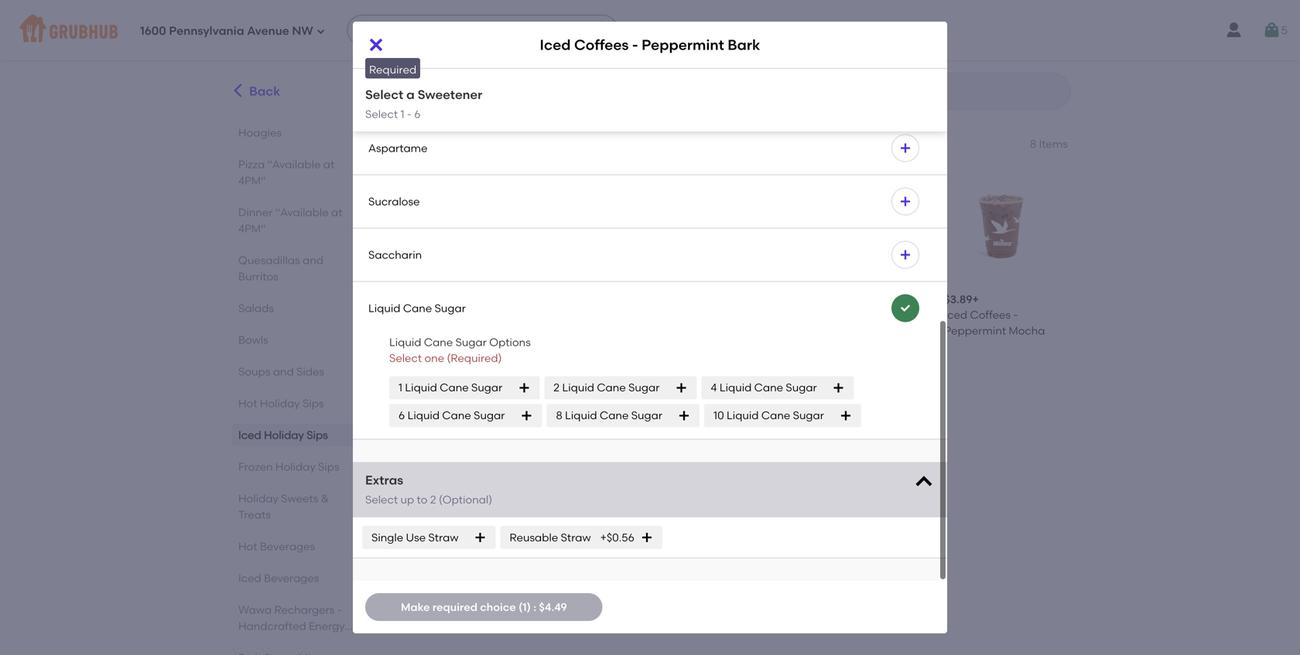 Task type: vqa. For each thing, say whether or not it's contained in the screenshot.


Task type: locate. For each thing, give the bounding box(es) containing it.
cane for 8 liquid cane sugar
[[600, 409, 629, 422]]

0 horizontal spatial cookie
[[447, 324, 484, 337]]

hot
[[238, 397, 257, 410], [238, 540, 257, 553]]

peppermint inside $3.89 + iced coffees - peppermint mocha
[[944, 324, 1006, 337]]

liquid cane sugar button
[[353, 282, 947, 335]]

mocha inside $4.89 + cold brews - peppermint mocha
[[610, 544, 647, 557]]

svg image for 1
[[518, 382, 530, 394]]

sips for hot holiday sips tab
[[303, 397, 324, 410]]

energy down rechargers
[[309, 620, 345, 633]]

6 down a
[[414, 108, 421, 121]]

+ inside $3.89 + iced coffees - peppermint mocha
[[972, 293, 979, 306]]

svg image for 6
[[520, 410, 533, 422]]

0 horizontal spatial 8
[[556, 409, 562, 422]]

frosted inside iced coffees - frosted sugar cookie
[[812, 324, 851, 337]]

svg image for 4
[[832, 382, 845, 394]]

0 vertical spatial beverages
[[260, 540, 315, 553]]

svg image
[[899, 142, 912, 155], [899, 196, 912, 208], [899, 302, 912, 315], [518, 382, 530, 394], [675, 382, 687, 394], [832, 382, 845, 394], [520, 410, 533, 422], [678, 410, 690, 422], [474, 532, 486, 544]]

1 horizontal spatial frosted
[[812, 324, 851, 337]]

sucralose button
[[353, 175, 947, 228]]

hot down soups
[[238, 397, 257, 410]]

+ for $4.89
[[574, 513, 581, 526]]

0 horizontal spatial energy
[[309, 620, 345, 633]]

0 horizontal spatial 2
[[430, 493, 436, 506]]

dinner "available at 4pm" tab
[[238, 204, 358, 237]]

holiday down iced holiday sips tab
[[275, 460, 315, 474]]

"available inside dinner "available at 4pm"
[[275, 206, 329, 219]]

1 down stevia
[[400, 108, 404, 121]]

at
[[323, 158, 334, 171], [331, 206, 342, 219]]

liquid down 2 liquid cane sugar at the bottom
[[565, 409, 597, 422]]

2 horizontal spatial coffees
[[970, 309, 1011, 322]]

2
[[554, 381, 560, 394], [430, 493, 436, 506]]

holiday up treats
[[238, 492, 278, 505]]

4pm" for dinner "available at 4pm"
[[238, 222, 266, 235]]

sugar inside the liquid cane sugar options select one (required)
[[455, 336, 487, 349]]

select down extras
[[365, 493, 398, 506]]

mocha for $3.89 + iced coffees - peppermint mocha
[[1009, 324, 1045, 337]]

0 horizontal spatial brews
[[441, 528, 472, 541]]

coffees for frosted
[[837, 309, 878, 322]]

1 vertical spatial "available
[[275, 206, 329, 219]]

cane down 1 liquid cane sugar
[[442, 409, 471, 422]]

mocha
[[1009, 324, 1045, 337], [610, 544, 647, 557]]

cold down $4.89
[[546, 528, 571, 541]]

1 vertical spatial energy
[[309, 620, 345, 633]]

8 left items
[[1030, 137, 1036, 151]]

energy up winter
[[737, 528, 773, 541]]

cold down $5.49
[[413, 528, 438, 541]]

iced
[[540, 36, 571, 53], [413, 132, 449, 152], [413, 309, 436, 322], [812, 309, 835, 322], [944, 309, 967, 322], [238, 429, 261, 442], [238, 572, 261, 585]]

1 horizontal spatial straw
[[561, 531, 591, 544]]

cold inside $4.89 + cold brews - peppermint mocha
[[546, 528, 571, 541]]

at down "hoagies" tab
[[323, 158, 334, 171]]

brews down $4.89
[[574, 528, 605, 541]]

and inside quesadillas and burritos
[[303, 254, 323, 267]]

2 cookie from the left
[[887, 324, 924, 337]]

sips
[[520, 132, 555, 152], [303, 397, 324, 410], [307, 429, 328, 442], [318, 460, 339, 474]]

+ inside $4.89 + cold brews - peppermint mocha
[[574, 513, 581, 526]]

bark inside $5.49 + cold brews - peppermint bark
[[478, 544, 501, 557]]

liquid down 1 liquid cane sugar
[[407, 409, 440, 422]]

liquid down liquid cane sugar at the left of the page
[[389, 336, 421, 349]]

2 cold from the left
[[546, 528, 571, 541]]

1
[[400, 108, 404, 121], [399, 381, 402, 394]]

1 vertical spatial hot
[[238, 540, 257, 553]]

cane up 8 liquid cane sugar
[[597, 381, 626, 394]]

0 vertical spatial 4pm"
[[238, 174, 266, 187]]

0 horizontal spatial 6
[[399, 409, 405, 422]]

peppermint down $4.89
[[546, 544, 608, 557]]

peppermint for $4.89 + cold brews - peppermint mocha
[[546, 544, 608, 557]]

0 horizontal spatial cold
[[413, 528, 438, 541]]

svg image inside aspartame "button"
[[899, 142, 912, 155]]

beverages
[[260, 540, 315, 553], [264, 572, 319, 585]]

0 vertical spatial drinks
[[679, 544, 711, 557]]

select left one
[[389, 352, 422, 365]]

1 horizontal spatial mocha
[[1009, 324, 1045, 337]]

at for dinner "available at 4pm"
[[331, 206, 342, 219]]

sugar
[[424, 35, 455, 48], [435, 302, 466, 315], [413, 324, 444, 337], [854, 324, 885, 337], [455, 336, 487, 349], [471, 381, 502, 394], [628, 381, 660, 394], [786, 381, 817, 394], [474, 409, 505, 422], [631, 409, 662, 422], [793, 409, 824, 422]]

0 horizontal spatial straw
[[428, 531, 459, 544]]

4pm" down pizza on the top of page
[[238, 174, 266, 187]]

(contains
[[273, 636, 324, 649]]

svg image
[[1263, 21, 1281, 39], [316, 27, 326, 36], [367, 36, 385, 54], [899, 249, 912, 261], [840, 410, 852, 422], [913, 471, 935, 493], [641, 532, 653, 544]]

0 vertical spatial iced holiday sips
[[413, 132, 555, 152]]

1 vertical spatial 6
[[399, 409, 405, 422]]

coffees inside iced coffees - frosted sugar cookie
[[837, 309, 878, 322]]

4pm"
[[238, 174, 266, 187], [238, 222, 266, 235]]

1 vertical spatial 1
[[399, 381, 402, 394]]

cane for 1 liquid cane sugar
[[440, 381, 469, 394]]

liquid right 4
[[720, 381, 752, 394]]

soups
[[238, 365, 270, 378]]

up
[[400, 493, 414, 506]]

back
[[249, 84, 280, 99]]

bark
[[728, 36, 760, 53], [478, 544, 501, 557]]

1 brews from the left
[[441, 528, 472, 541]]

holiday inside holiday sweets & treats
[[238, 492, 278, 505]]

sugar inside $6.09 + iced lattes - frosted sugar cookie
[[413, 324, 444, 337]]

1 horizontal spatial cookie
[[887, 324, 924, 337]]

required
[[432, 601, 477, 614]]

mocha for $4.89 + cold brews - peppermint mocha
[[610, 544, 647, 557]]

iced holiday sips
[[413, 132, 555, 152], [238, 429, 328, 442]]

at down pizza "available at 4pm" tab
[[331, 206, 342, 219]]

drinks up caffeine)
[[238, 636, 270, 649]]

peppermint
[[642, 36, 724, 53], [944, 324, 1006, 337], [413, 544, 475, 557], [546, 544, 608, 557]]

8 down 2 liquid cane sugar at the bottom
[[556, 409, 562, 422]]

burritos
[[238, 270, 278, 283]]

0 vertical spatial 1
[[400, 108, 404, 121]]

6 inside select a sweetener select 1 - 6
[[414, 108, 421, 121]]

(1)
[[519, 601, 531, 614]]

liquid inside button
[[368, 302, 400, 315]]

"available down pizza "available at 4pm" tab
[[275, 206, 329, 219]]

4pm" inside pizza "available at 4pm"
[[238, 174, 266, 187]]

at inside dinner "available at 4pm"
[[331, 206, 342, 219]]

0 horizontal spatial bark
[[478, 544, 501, 557]]

iced coffees - peppermint bark image
[[679, 169, 793, 283]]

0 horizontal spatial drinks
[[238, 636, 270, 649]]

1 vertical spatial bark
[[478, 544, 501, 557]]

1 horizontal spatial 8
[[1030, 137, 1036, 151]]

0 vertical spatial energy
[[737, 528, 773, 541]]

sugar inside iced coffees - frosted sugar cookie
[[854, 324, 885, 337]]

cane for 10 liquid cane sugar
[[761, 409, 790, 422]]

1 vertical spatial frosted
[[812, 324, 851, 337]]

1 horizontal spatial and
[[303, 254, 323, 267]]

- inside $5.79 + recharger energy drinks - winter blues (blue raspberry, vanilla)
[[713, 544, 718, 557]]

holiday down sweetener
[[453, 132, 517, 152]]

beverages down hot beverages tab
[[264, 572, 319, 585]]

brews inside $4.89 + cold brews - peppermint mocha
[[574, 528, 605, 541]]

at inside pizza "available at 4pm"
[[323, 158, 334, 171]]

make
[[401, 601, 430, 614]]

1 4pm" from the top
[[238, 174, 266, 187]]

single
[[371, 531, 403, 544]]

0 vertical spatial bark
[[728, 36, 760, 53]]

svg image inside sucralose 'button'
[[899, 196, 912, 208]]

liquid left $6.09
[[368, 302, 400, 315]]

iced lattes - frosted sugar cookie image
[[413, 169, 527, 283]]

make required choice (1) : $4.49
[[401, 601, 567, 614]]

0 vertical spatial hot
[[238, 397, 257, 410]]

0 horizontal spatial iced holiday sips
[[238, 429, 328, 442]]

cane left lattes
[[403, 302, 432, 315]]

"available inside pizza "available at 4pm"
[[267, 158, 321, 171]]

1 vertical spatial 8
[[556, 409, 562, 422]]

1 vertical spatial beverages
[[264, 572, 319, 585]]

- inside wawa rechargers - handcrafted energy drinks (contains caffeine)
[[337, 604, 342, 617]]

aspartame button
[[353, 122, 947, 175]]

holiday
[[453, 132, 517, 152], [260, 397, 300, 410], [264, 429, 304, 442], [275, 460, 315, 474], [238, 492, 278, 505]]

2 right to
[[430, 493, 436, 506]]

4pm" down dinner
[[238, 222, 266, 235]]

brews inside $5.49 + cold brews - peppermint bark
[[441, 528, 472, 541]]

liquid for 8 liquid cane sugar
[[565, 409, 597, 422]]

1 horizontal spatial 2
[[554, 381, 560, 394]]

avenue
[[247, 24, 289, 38]]

bowls tab
[[238, 332, 358, 348]]

one
[[424, 352, 444, 365]]

liquid up 8 liquid cane sugar
[[562, 381, 594, 394]]

sips for frozen holiday sips tab
[[318, 460, 339, 474]]

5
[[1281, 23, 1288, 37]]

0 horizontal spatial mocha
[[610, 544, 647, 557]]

cane
[[403, 302, 432, 315], [424, 336, 453, 349], [440, 381, 469, 394], [597, 381, 626, 394], [754, 381, 783, 394], [442, 409, 471, 422], [600, 409, 629, 422], [761, 409, 790, 422]]

+ for $5.79
[[706, 513, 712, 526]]

cane up one
[[424, 336, 453, 349]]

- inside $4.89 + cold brews - peppermint mocha
[[608, 528, 612, 541]]

iced holiday sips down 'hot holiday sips' at the bottom left of page
[[238, 429, 328, 442]]

frosted
[[481, 309, 521, 322], [812, 324, 851, 337]]

+ for $5.49
[[441, 513, 448, 526]]

0 vertical spatial mocha
[[1009, 324, 1045, 337]]

sips for iced holiday sips tab
[[307, 429, 328, 442]]

straw down $5.49
[[428, 531, 459, 544]]

hot holiday sips
[[238, 397, 324, 410]]

liquid for 1 liquid cane sugar
[[405, 381, 437, 394]]

iced coffees - frosted sugar cookie
[[812, 309, 924, 337]]

holiday sweets & treats tab
[[238, 491, 358, 523]]

0 vertical spatial 6
[[414, 108, 421, 121]]

holiday down 'soups and sides'
[[260, 397, 300, 410]]

0 vertical spatial at
[[323, 158, 334, 171]]

0 horizontal spatial frosted
[[481, 309, 521, 322]]

1600
[[140, 24, 166, 38]]

brews down $5.49
[[441, 528, 472, 541]]

1 vertical spatial 2
[[430, 493, 436, 506]]

8
[[1030, 137, 1036, 151], [556, 409, 562, 422]]

mocha inside $3.89 + iced coffees - peppermint mocha
[[1009, 324, 1045, 337]]

4pm" for pizza "available at 4pm"
[[238, 174, 266, 187]]

energy inside wawa rechargers - handcrafted energy drinks (contains caffeine)
[[309, 620, 345, 633]]

1 vertical spatial 4pm"
[[238, 222, 266, 235]]

1 horizontal spatial iced holiday sips
[[413, 132, 555, 152]]

0 vertical spatial 2
[[554, 381, 560, 394]]

6
[[414, 108, 421, 121], [399, 409, 405, 422]]

aspartame
[[368, 142, 428, 155]]

drinks up the (blue
[[679, 544, 711, 557]]

pennsylvania
[[169, 24, 244, 38]]

use
[[406, 531, 426, 544]]

0 vertical spatial and
[[303, 254, 323, 267]]

and
[[303, 254, 323, 267], [273, 365, 294, 378]]

+ inside $5.79 + recharger energy drinks - winter blues (blue raspberry, vanilla)
[[706, 513, 712, 526]]

coffees
[[574, 36, 629, 53], [837, 309, 878, 322], [970, 309, 1011, 322]]

coffees for peppermint
[[574, 36, 629, 53]]

cane up 10 liquid cane sugar
[[754, 381, 783, 394]]

peppermint inside $5.49 + cold brews - peppermint bark
[[413, 544, 475, 557]]

0 horizontal spatial coffees
[[574, 36, 629, 53]]

tab
[[238, 650, 358, 655]]

2 4pm" from the top
[[238, 222, 266, 235]]

1 horizontal spatial drinks
[[679, 544, 711, 557]]

1 vertical spatial iced holiday sips
[[238, 429, 328, 442]]

liquid for 10 liquid cane sugar
[[727, 409, 759, 422]]

iced holiday sips tab
[[238, 427, 358, 443]]

liquid
[[368, 302, 400, 315], [389, 336, 421, 349], [405, 381, 437, 394], [562, 381, 594, 394], [720, 381, 752, 394], [407, 409, 440, 422], [565, 409, 597, 422], [727, 409, 759, 422]]

straw down $4.89
[[561, 531, 591, 544]]

1 vertical spatial mocha
[[610, 544, 647, 557]]

dinner "available at 4pm"
[[238, 206, 342, 235]]

1 horizontal spatial 6
[[414, 108, 421, 121]]

2 up 8 liquid cane sugar
[[554, 381, 560, 394]]

frozen
[[238, 460, 273, 474]]

peppermint up stevia button at the top of the page
[[642, 36, 724, 53]]

5 button
[[1263, 16, 1288, 44]]

cane up 6 liquid cane sugar
[[440, 381, 469, 394]]

cane down 2 liquid cane sugar at the bottom
[[600, 409, 629, 422]]

"available for dinner
[[275, 206, 329, 219]]

8 liquid cane sugar
[[556, 409, 662, 422]]

cold inside $5.49 + cold brews - peppermint bark
[[413, 528, 438, 541]]

1 cold from the left
[[413, 528, 438, 541]]

iced inside iced coffees - frosted sugar cookie
[[812, 309, 835, 322]]

holiday for frozen holiday sips tab
[[275, 460, 315, 474]]

liquid right 10
[[727, 409, 759, 422]]

winter
[[721, 544, 755, 557]]

holiday for iced holiday sips tab
[[264, 429, 304, 442]]

"available for pizza
[[267, 158, 321, 171]]

svg image inside 5 "button"
[[1263, 21, 1281, 39]]

cane inside button
[[403, 302, 432, 315]]

1 inside select a sweetener select 1 - 6
[[400, 108, 404, 121]]

8 for 8 items
[[1030, 137, 1036, 151]]

energy inside $5.79 + recharger energy drinks - winter blues (blue raspberry, vanilla)
[[737, 528, 773, 541]]

+ inside $5.49 + cold brews - peppermint bark
[[441, 513, 448, 526]]

1 horizontal spatial coffees
[[837, 309, 878, 322]]

hot holiday sips tab
[[238, 395, 358, 412]]

1 horizontal spatial energy
[[737, 528, 773, 541]]

hot down treats
[[238, 540, 257, 553]]

select inside extras select up to 2 (optional)
[[365, 493, 398, 506]]

hot for hot holiday sips
[[238, 397, 257, 410]]

1 vertical spatial at
[[331, 206, 342, 219]]

0 vertical spatial 8
[[1030, 137, 1036, 151]]

liquid down one
[[405, 381, 437, 394]]

items
[[1039, 137, 1068, 151]]

6 down 1 liquid cane sugar
[[399, 409, 405, 422]]

1 vertical spatial drinks
[[238, 636, 270, 649]]

iced lattes - peppermint mocha image
[[546, 169, 660, 283]]

+ inside $6.09 + iced lattes - frosted sugar cookie
[[442, 293, 448, 306]]

0 vertical spatial "available
[[267, 158, 321, 171]]

0 vertical spatial frosted
[[481, 309, 521, 322]]

peppermint down $5.49
[[413, 544, 475, 557]]

+
[[442, 293, 448, 306], [972, 293, 979, 306], [441, 513, 448, 526], [574, 513, 581, 526], [706, 513, 712, 526]]

2 brews from the left
[[574, 528, 605, 541]]

iced holiday sips down sweetener
[[413, 132, 555, 152]]

4pm" inside dinner "available at 4pm"
[[238, 222, 266, 235]]

1 hot from the top
[[238, 397, 257, 410]]

1 horizontal spatial brews
[[574, 528, 605, 541]]

- inside select a sweetener select 1 - 6
[[407, 108, 412, 121]]

no added sugar
[[368, 35, 455, 48]]

$6.09
[[413, 293, 442, 306]]

2 hot from the top
[[238, 540, 257, 553]]

peppermint inside $4.89 + cold brews - peppermint mocha
[[546, 544, 608, 557]]

1 up 6 liquid cane sugar
[[399, 381, 402, 394]]

holiday down 'hot holiday sips' at the bottom left of page
[[264, 429, 304, 442]]

1 cookie from the left
[[447, 324, 484, 337]]

and down the dinner "available at 4pm" tab
[[303, 254, 323, 267]]

choice
[[480, 601, 516, 614]]

peppermint down $3.89
[[944, 324, 1006, 337]]

1 horizontal spatial bark
[[728, 36, 760, 53]]

"available
[[267, 158, 321, 171], [275, 206, 329, 219]]

recharger
[[679, 528, 734, 541]]

sweetener
[[418, 87, 482, 102]]

and left sides
[[273, 365, 294, 378]]

1 vertical spatial and
[[273, 365, 294, 378]]

select
[[365, 87, 403, 102], [365, 108, 398, 121], [389, 352, 422, 365], [365, 493, 398, 506]]

holiday for hot holiday sips tab
[[260, 397, 300, 410]]

2 liquid cane sugar
[[554, 381, 660, 394]]

cane down 4 liquid cane sugar
[[761, 409, 790, 422]]

1 horizontal spatial cold
[[546, 528, 571, 541]]

and for quesadillas
[[303, 254, 323, 267]]

a
[[406, 87, 415, 102]]

0 horizontal spatial and
[[273, 365, 294, 378]]

"available down "hoagies" tab
[[267, 158, 321, 171]]

beverages up 'iced beverages'
[[260, 540, 315, 553]]



Task type: describe. For each thing, give the bounding box(es) containing it.
sweets
[[281, 492, 318, 505]]

beverages for hot beverages
[[260, 540, 315, 553]]

select inside the liquid cane sugar options select one (required)
[[389, 352, 422, 365]]

select a sweetener select 1 - 6
[[365, 87, 482, 121]]

frozen holiday sips
[[238, 460, 339, 474]]

at for pizza "available at 4pm"
[[323, 158, 334, 171]]

svg image for 2
[[675, 382, 687, 394]]

svg image for 8
[[678, 410, 690, 422]]

brews for $4.89
[[574, 528, 605, 541]]

4 liquid cane sugar
[[711, 381, 817, 394]]

svg image for single
[[474, 532, 486, 544]]

hot for hot beverages
[[238, 540, 257, 553]]

holiday sweets & treats
[[238, 492, 329, 522]]

peppermint for $5.49 + cold brews - peppermint bark
[[413, 544, 475, 557]]

hot beverages tab
[[238, 539, 358, 555]]

nw
[[292, 24, 313, 38]]

8 items
[[1030, 137, 1068, 151]]

cold brews - peppermint mocha image
[[546, 388, 660, 503]]

extras select up to 2 (optional)
[[365, 473, 492, 506]]

cookie inside $6.09 + iced lattes - frosted sugar cookie
[[447, 324, 484, 337]]

peppermint for $3.89 + iced coffees - peppermint mocha
[[944, 324, 1006, 337]]

1 liquid cane sugar
[[399, 381, 502, 394]]

wawa
[[238, 604, 272, 617]]

cane inside the liquid cane sugar options select one (required)
[[424, 336, 453, 349]]

$5.49 + cold brews - peppermint bark
[[413, 513, 501, 557]]

- inside $6.09 + iced lattes - frosted sugar cookie
[[474, 309, 479, 322]]

bowls
[[238, 334, 268, 347]]

soups and sides
[[238, 365, 324, 378]]

liquid cane sugar options select one (required)
[[389, 336, 531, 365]]

iced beverages
[[238, 572, 319, 585]]

liquid inside the liquid cane sugar options select one (required)
[[389, 336, 421, 349]]

$3.89
[[944, 293, 972, 306]]

(blue
[[679, 560, 705, 573]]

pizza
[[238, 158, 265, 171]]

$6.09 + iced lattes - frosted sugar cookie
[[413, 293, 521, 337]]

quesadillas and burritos tab
[[238, 252, 358, 285]]

brews for $5.49
[[441, 528, 472, 541]]

8 for 8 liquid cane sugar
[[556, 409, 562, 422]]

saccharin
[[368, 248, 422, 262]]

1 straw from the left
[[428, 531, 459, 544]]

cold brews - peppermint bark image
[[413, 388, 527, 503]]

cookie inside iced coffees - frosted sugar cookie
[[887, 324, 924, 337]]

cane for 2 liquid cane sugar
[[597, 381, 626, 394]]

single use straw
[[371, 531, 459, 544]]

quesadillas and burritos
[[238, 254, 323, 283]]

+$0.56
[[600, 531, 634, 544]]

select down stevia
[[365, 108, 398, 121]]

frozen holiday sips tab
[[238, 459, 358, 475]]

liquid for 4 liquid cane sugar
[[720, 381, 752, 394]]

2 straw from the left
[[561, 531, 591, 544]]

required
[[369, 63, 417, 76]]

select left a
[[365, 87, 403, 102]]

added
[[386, 35, 422, 48]]

iced coffees - frosted sugar cookie image
[[812, 169, 926, 283]]

raspberry,
[[708, 560, 764, 573]]

liquid cane sugar
[[368, 302, 466, 315]]

extras
[[365, 473, 403, 488]]

cold for cold brews - peppermint bark
[[413, 528, 438, 541]]

recharger energy drinks - winter blues (blue raspberry, vanilla) image
[[679, 388, 793, 503]]

svg image inside 'liquid cane sugar' button
[[899, 302, 912, 315]]

$5.79
[[679, 513, 706, 526]]

$4.89
[[546, 513, 574, 526]]

iced inside $6.09 + iced lattes - frosted sugar cookie
[[413, 309, 436, 322]]

quesadillas
[[238, 254, 300, 267]]

hoagies
[[238, 126, 282, 139]]

hot beverages
[[238, 540, 315, 553]]

(required)
[[447, 352, 502, 365]]

iced inside $3.89 + iced coffees - peppermint mocha
[[944, 309, 967, 322]]

reusable
[[510, 531, 558, 544]]

saccharin button
[[353, 229, 947, 281]]

6 liquid cane sugar
[[399, 409, 505, 422]]

beverages for iced beverages
[[264, 572, 319, 585]]

rechargers
[[274, 604, 335, 617]]

- inside $5.49 + cold brews - peppermint bark
[[475, 528, 479, 541]]

- inside iced coffees - frosted sugar cookie
[[880, 309, 885, 322]]

drinks inside wawa rechargers - handcrafted energy drinks (contains caffeine)
[[238, 636, 270, 649]]

10 liquid cane sugar
[[714, 409, 824, 422]]

vanilla)
[[679, 575, 718, 588]]

iced coffees - peppermint bark
[[540, 36, 760, 53]]

+ for $6.09
[[442, 293, 448, 306]]

- inside $3.89 + iced coffees - peppermint mocha
[[1013, 309, 1018, 322]]

back button
[[229, 73, 281, 110]]

to
[[417, 493, 428, 506]]

sucralose
[[368, 195, 420, 208]]

pizza "available at 4pm"
[[238, 158, 334, 187]]

coffees inside $3.89 + iced coffees - peppermint mocha
[[970, 309, 1011, 322]]

(optional)
[[439, 493, 492, 506]]

and for soups
[[273, 365, 294, 378]]

soups and sides tab
[[238, 364, 358, 380]]

liquid for 2 liquid cane sugar
[[562, 381, 594, 394]]

no
[[368, 35, 383, 48]]

frosted inside $6.09 + iced lattes - frosted sugar cookie
[[481, 309, 521, 322]]

salads tab
[[238, 300, 358, 317]]

drinks inside $5.79 + recharger energy drinks - winter blues (blue raspberry, vanilla)
[[679, 544, 711, 557]]

lattes
[[439, 309, 472, 322]]

stevia
[[368, 88, 401, 101]]

reusable straw
[[510, 531, 591, 544]]

svg image inside saccharin button
[[899, 249, 912, 261]]

liquid for 6 liquid cane sugar
[[407, 409, 440, 422]]

caret left icon image
[[230, 83, 246, 99]]

cane for 4 liquid cane sugar
[[754, 381, 783, 394]]

cane for 6 liquid cane sugar
[[442, 409, 471, 422]]

+ for $3.89
[[972, 293, 979, 306]]

2 inside extras select up to 2 (optional)
[[430, 493, 436, 506]]

treats
[[238, 508, 271, 522]]

sides
[[296, 365, 324, 378]]

iced coffees - peppermint mocha image
[[944, 169, 1059, 283]]

:
[[533, 601, 536, 614]]

options
[[489, 336, 531, 349]]

salads
[[238, 302, 274, 315]]

wawa rechargers - handcrafted energy drinks (contains caffeine)
[[238, 604, 345, 655]]

$4.89 + cold brews - peppermint mocha
[[546, 513, 647, 557]]

$5.49
[[413, 513, 441, 526]]

stevia button
[[353, 69, 947, 121]]

10
[[714, 409, 724, 422]]

iced holiday sips inside tab
[[238, 429, 328, 442]]

&
[[321, 492, 329, 505]]

hoagies tab
[[238, 125, 358, 141]]

blues
[[758, 544, 786, 557]]

1600 pennsylvania avenue nw
[[140, 24, 313, 38]]

dinner
[[238, 206, 273, 219]]

caffeine)
[[238, 652, 287, 655]]

iced coffees - frosted sugar cookie button
[[805, 163, 932, 345]]

cold for cold brews - peppermint mocha
[[546, 528, 571, 541]]

$4.49
[[539, 601, 567, 614]]

iced beverages tab
[[238, 570, 358, 587]]

wawa rechargers - handcrafted energy drinks (contains caffeine) tab
[[238, 602, 358, 655]]

pizza "available at 4pm" tab
[[238, 156, 358, 189]]

4
[[711, 381, 717, 394]]

handcrafted
[[238, 620, 306, 633]]

$3.89 + iced coffees - peppermint mocha
[[944, 293, 1045, 337]]

$5.79 + recharger energy drinks - winter blues (blue raspberry, vanilla)
[[679, 513, 786, 588]]

main navigation navigation
[[0, 0, 1300, 60]]



